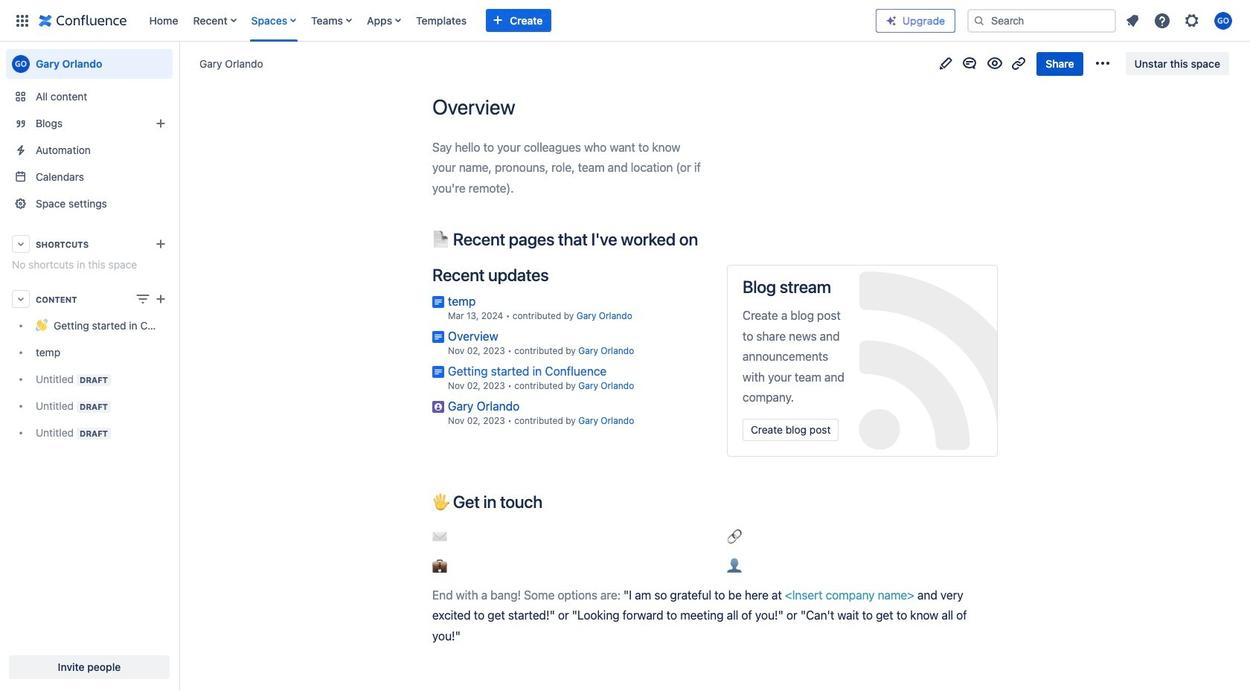 Task type: vqa. For each thing, say whether or not it's contained in the screenshot.
Add Shortcut Icon
no



Task type: locate. For each thing, give the bounding box(es) containing it.
Search field
[[968, 9, 1117, 32]]

1 horizontal spatial list
[[1120, 7, 1242, 34]]

0 horizontal spatial list
[[142, 0, 876, 41]]

appswitcher icon image
[[13, 12, 31, 29]]

edit this page image
[[938, 55, 956, 73]]

list for 'appswitcher icon'
[[142, 0, 876, 41]]

list
[[142, 0, 876, 41], [1120, 7, 1242, 34]]

banner
[[0, 0, 1251, 42]]

help icon image
[[1154, 12, 1172, 29]]

copy image
[[697, 230, 715, 248], [541, 493, 559, 510]]

start watching image
[[987, 55, 1005, 73]]

1 vertical spatial copy image
[[541, 493, 559, 510]]

tree
[[6, 313, 173, 447]]

confluence image
[[39, 12, 127, 29], [39, 12, 127, 29]]

1 horizontal spatial copy image
[[697, 230, 715, 248]]

None search field
[[968, 9, 1117, 32]]



Task type: describe. For each thing, give the bounding box(es) containing it.
search image
[[974, 15, 986, 26]]

premium image
[[886, 15, 898, 26]]

tree inside space element
[[6, 313, 173, 447]]

change view image
[[134, 290, 152, 308]]

list for premium image
[[1120, 7, 1242, 34]]

notification icon image
[[1124, 12, 1142, 29]]

collapse sidebar image
[[162, 49, 195, 79]]

0 vertical spatial copy image
[[697, 230, 715, 248]]

copy link image
[[1011, 55, 1029, 73]]

create a blog image
[[152, 115, 170, 133]]

your profile and preferences image
[[1215, 12, 1233, 29]]

settings icon image
[[1184, 12, 1202, 29]]

more actions image
[[1094, 55, 1112, 73]]

global element
[[9, 0, 876, 41]]

0 horizontal spatial copy image
[[541, 493, 559, 510]]

space element
[[0, 42, 179, 692]]



